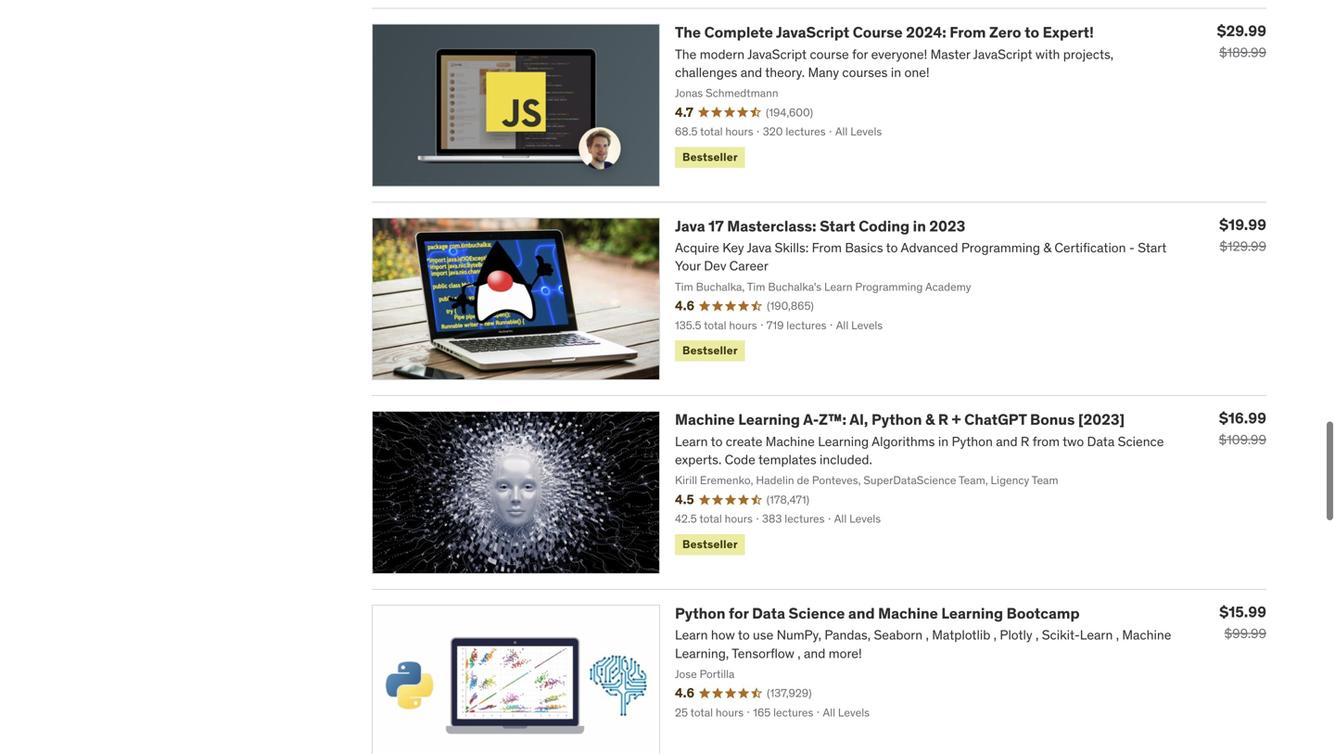Task type: describe. For each thing, give the bounding box(es) containing it.
1 horizontal spatial machine
[[879, 604, 939, 623]]

$15.99 $99.99
[[1220, 603, 1267, 642]]

$29.99 $189.99
[[1218, 21, 1267, 61]]

javascript
[[776, 23, 850, 42]]

$189.99
[[1220, 44, 1267, 61]]

and
[[849, 604, 875, 623]]

data
[[752, 604, 786, 623]]

[2023]
[[1079, 410, 1125, 429]]

$129.99
[[1220, 238, 1267, 255]]

coding
[[859, 217, 910, 236]]

2024:
[[906, 23, 947, 42]]

java
[[675, 217, 706, 236]]

a-
[[804, 410, 819, 429]]

machine learning a-z™: ai, python & r + chatgpt bonus [2023]
[[675, 410, 1125, 429]]

machine learning a-z™: ai, python & r + chatgpt bonus [2023] link
[[675, 410, 1125, 429]]

complete
[[705, 23, 774, 42]]

bootcamp
[[1007, 604, 1080, 623]]

r
[[939, 410, 949, 429]]

+
[[952, 410, 962, 429]]

1 vertical spatial python
[[675, 604, 726, 623]]

$109.99
[[1219, 432, 1267, 448]]

in
[[913, 217, 927, 236]]

zero
[[990, 23, 1022, 42]]

2023
[[930, 217, 966, 236]]

java 17 masterclass: start coding in 2023
[[675, 217, 966, 236]]

1 vertical spatial learning
[[942, 604, 1004, 623]]

$19.99 $129.99
[[1220, 215, 1267, 255]]

&
[[926, 410, 935, 429]]

ai,
[[850, 410, 869, 429]]

python for data science and machine learning bootcamp
[[675, 604, 1080, 623]]



Task type: vqa. For each thing, say whether or not it's contained in the screenshot.
"$16.99 $109.99" on the bottom of page
yes



Task type: locate. For each thing, give the bounding box(es) containing it.
start
[[820, 217, 856, 236]]

0 horizontal spatial machine
[[675, 410, 735, 429]]

for
[[729, 604, 749, 623]]

$99.99
[[1225, 625, 1267, 642]]

masterclass:
[[728, 217, 817, 236]]

0 horizontal spatial python
[[675, 604, 726, 623]]

java 17 masterclass: start coding in 2023 link
[[675, 217, 966, 236]]

z™:
[[819, 410, 847, 429]]

python left &
[[872, 410, 923, 429]]

machine
[[675, 410, 735, 429], [879, 604, 939, 623]]

learning left a-
[[739, 410, 801, 429]]

to
[[1025, 23, 1040, 42]]

0 vertical spatial machine
[[675, 410, 735, 429]]

science
[[789, 604, 845, 623]]

expert!
[[1043, 23, 1094, 42]]

1 vertical spatial machine
[[879, 604, 939, 623]]

python
[[872, 410, 923, 429], [675, 604, 726, 623]]

$16.99 $109.99
[[1219, 409, 1267, 448]]

chatgpt
[[965, 410, 1027, 429]]

learning
[[739, 410, 801, 429], [942, 604, 1004, 623]]

$29.99
[[1218, 21, 1267, 40]]

python for data science and machine learning bootcamp link
[[675, 604, 1080, 623]]

0 horizontal spatial learning
[[739, 410, 801, 429]]

python left for
[[675, 604, 726, 623]]

$15.99
[[1220, 603, 1267, 622]]

bonus
[[1031, 410, 1075, 429]]

1 horizontal spatial python
[[872, 410, 923, 429]]

$19.99
[[1220, 215, 1267, 234]]

course
[[853, 23, 903, 42]]

learning left bootcamp
[[942, 604, 1004, 623]]

0 vertical spatial learning
[[739, 410, 801, 429]]

1 horizontal spatial learning
[[942, 604, 1004, 623]]

from
[[950, 23, 987, 42]]

$16.99
[[1220, 409, 1267, 428]]

the
[[675, 23, 701, 42]]

17
[[709, 217, 724, 236]]

the complete javascript course 2024: from zero to expert! link
[[675, 23, 1094, 42]]

the complete javascript course 2024: from zero to expert!
[[675, 23, 1094, 42]]

0 vertical spatial python
[[872, 410, 923, 429]]



